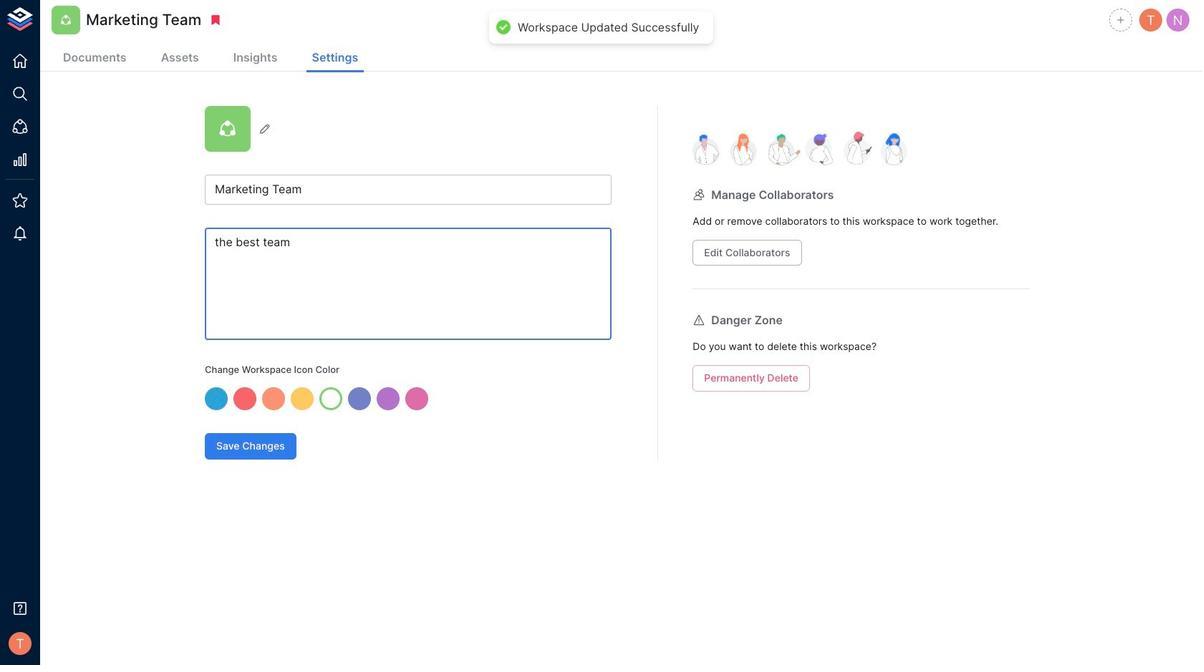 Task type: vqa. For each thing, say whether or not it's contained in the screenshot.
Remove Bookmark image
yes



Task type: describe. For each thing, give the bounding box(es) containing it.
Workspace Name text field
[[205, 175, 612, 205]]

Workspace notes are visible to all members and guests. text field
[[205, 228, 612, 340]]



Task type: locate. For each thing, give the bounding box(es) containing it.
status
[[518, 20, 699, 35]]

remove bookmark image
[[209, 14, 222, 26]]



